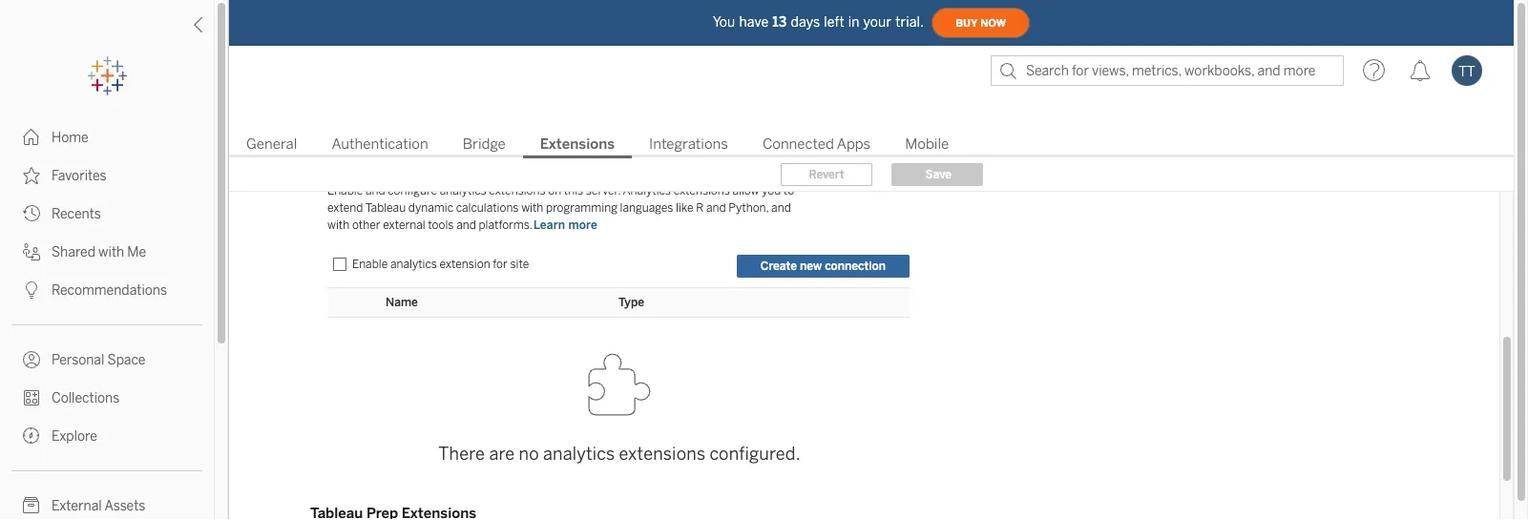 Task type: describe. For each thing, give the bounding box(es) containing it.
and right tools
[[456, 219, 476, 232]]

tools
[[428, 219, 454, 232]]

with inside main navigation. press the up and down arrow keys to access links. element
[[98, 244, 124, 261]]

home link
[[0, 118, 214, 157]]

connection
[[825, 260, 886, 273]]

enable for enable and configure analytics extensions on this server. analytics extensions allow you to extend tableau dynamic calculations with programming languages like r and python, and with other external tools and platforms.
[[327, 184, 363, 198]]

other
[[352, 219, 380, 232]]

on
[[548, 184, 561, 198]]

days
[[791, 14, 820, 30]]

external
[[383, 219, 425, 232]]

personal space link
[[0, 341, 214, 379]]

there are no analytics extensions configured.
[[438, 444, 801, 465]]

1 vertical spatial with
[[327, 219, 350, 232]]

have
[[739, 14, 769, 30]]

no
[[519, 444, 539, 465]]

trial.
[[896, 14, 924, 30]]

like
[[676, 201, 694, 215]]

extensions for configured.
[[619, 444, 706, 465]]

your
[[864, 14, 892, 30]]

name
[[386, 296, 418, 309]]

main navigation. press the up and down arrow keys to access links. element
[[0, 118, 214, 519]]

by text only_f5he34f image for recommendations
[[23, 282, 40, 299]]

left
[[824, 14, 845, 30]]

by text only_f5he34f image for home
[[23, 129, 40, 146]]

site
[[510, 258, 529, 271]]

recents link
[[0, 195, 214, 233]]

type
[[619, 296, 644, 309]]

external assets
[[52, 498, 145, 515]]

sub-spaces tab list
[[229, 134, 1514, 158]]

assets
[[104, 498, 145, 515]]

by text only_f5he34f image for collections
[[23, 390, 40, 407]]

analytics
[[623, 184, 671, 198]]

extension
[[440, 258, 490, 271]]

2 horizontal spatial with
[[521, 201, 544, 215]]

collections link
[[0, 379, 214, 417]]

platforms.
[[479, 219, 533, 232]]

extensions up "r"
[[674, 184, 730, 198]]

for
[[493, 258, 508, 271]]

mobile
[[905, 136, 949, 153]]

create new connection
[[761, 260, 886, 273]]

recommendations
[[52, 283, 167, 299]]

external
[[52, 498, 102, 515]]

me
[[127, 244, 146, 261]]

enable and configure analytics extensions on this server. analytics extensions allow you to extend tableau dynamic calculations with programming languages like r and python, and with other external tools and platforms.
[[327, 184, 794, 232]]

collections
[[52, 390, 120, 407]]

favorites
[[52, 168, 107, 184]]

calculations
[[456, 201, 519, 215]]

by text only_f5he34f image for recents
[[23, 205, 40, 222]]



Task type: locate. For each thing, give the bounding box(es) containing it.
buy now button
[[932, 8, 1030, 38]]

authentication
[[332, 136, 428, 153]]

by text only_f5he34f image inside shared with me link
[[23, 243, 40, 261]]

with left me
[[98, 244, 124, 261]]

by text only_f5he34f image inside explore link
[[23, 428, 40, 445]]

by text only_f5he34f image inside "personal space" link
[[23, 351, 40, 369]]

and
[[366, 184, 385, 198], [706, 201, 726, 215], [771, 201, 791, 215], [456, 219, 476, 232]]

1 vertical spatial analytics
[[390, 258, 437, 271]]

by text only_f5he34f image left collections
[[23, 390, 40, 407]]

by text only_f5he34f image left home in the top of the page
[[23, 129, 40, 146]]

integrations
[[649, 136, 728, 153]]

with
[[521, 201, 544, 215], [327, 219, 350, 232], [98, 244, 124, 261]]

1 vertical spatial enable
[[352, 258, 388, 271]]

general
[[246, 136, 297, 153]]

more
[[568, 219, 598, 232]]

5 by text only_f5he34f image from the top
[[23, 428, 40, 445]]

2 vertical spatial analytics
[[543, 444, 615, 465]]

analytics up name
[[390, 258, 437, 271]]

home
[[52, 130, 89, 146]]

enable for enable analytics extension for site
[[352, 258, 388, 271]]

2 vertical spatial by text only_f5he34f image
[[23, 351, 40, 369]]

you
[[762, 184, 781, 198]]

by text only_f5he34f image for explore
[[23, 428, 40, 445]]

enable up the extend
[[327, 184, 363, 198]]

revert button
[[781, 163, 873, 186]]

programming
[[546, 201, 618, 215]]

shared with me
[[52, 244, 146, 261]]

by text only_f5he34f image for favorites
[[23, 167, 40, 184]]

with down the extend
[[327, 219, 350, 232]]

by text only_f5he34f image left recents
[[23, 205, 40, 222]]

analytics for enable
[[440, 184, 487, 198]]

recents
[[52, 206, 101, 222]]

in
[[848, 14, 860, 30]]

languages
[[620, 201, 673, 215]]

you have 13 days left in your trial.
[[713, 14, 924, 30]]

0 horizontal spatial with
[[98, 244, 124, 261]]

1 vertical spatial by text only_f5he34f image
[[23, 243, 40, 261]]

learn
[[534, 219, 565, 232]]

2 vertical spatial with
[[98, 244, 124, 261]]

there are no analytics extensions configured. main content
[[229, 95, 1514, 519]]

explore
[[52, 429, 97, 445]]

configure
[[388, 184, 437, 198]]

server.
[[586, 184, 621, 198]]

0 vertical spatial enable
[[327, 184, 363, 198]]

enable analytics extension for site
[[352, 258, 529, 271]]

bridge
[[463, 136, 506, 153]]

this
[[564, 184, 583, 198]]

by text only_f5he34f image left personal at the left bottom of page
[[23, 351, 40, 369]]

by text only_f5he34f image
[[23, 129, 40, 146], [23, 243, 40, 261], [23, 351, 40, 369]]

by text only_f5he34f image left explore
[[23, 428, 40, 445]]

analytics for there
[[543, 444, 615, 465]]

2 horizontal spatial analytics
[[543, 444, 615, 465]]

navigation panel element
[[0, 57, 214, 519]]

create
[[761, 260, 797, 273]]

shared with me link
[[0, 233, 214, 271]]

by text only_f5he34f image left "recommendations"
[[23, 282, 40, 299]]

apps
[[837, 136, 871, 153]]

extensions
[[489, 184, 546, 198], [674, 184, 730, 198], [619, 444, 706, 465]]

allow
[[733, 184, 760, 198]]

navigation containing general
[[229, 130, 1514, 158]]

by text only_f5he34f image inside 'collections' link
[[23, 390, 40, 407]]

by text only_f5he34f image for external assets
[[23, 497, 40, 515]]

enable inside enable and configure analytics extensions on this server. analytics extensions allow you to extend tableau dynamic calculations with programming languages like r and python, and with other external tools and platforms.
[[327, 184, 363, 198]]

shared
[[52, 244, 95, 261]]

1 horizontal spatial analytics
[[440, 184, 487, 198]]

extend
[[327, 201, 363, 215]]

0 vertical spatial with
[[521, 201, 544, 215]]

recommendations link
[[0, 271, 214, 309]]

analytics up calculations
[[440, 184, 487, 198]]

1 by text only_f5he34f image from the top
[[23, 167, 40, 184]]

extensions
[[540, 136, 615, 153]]

analytics
[[440, 184, 487, 198], [390, 258, 437, 271], [543, 444, 615, 465]]

to
[[784, 184, 794, 198]]

2 by text only_f5he34f image from the top
[[23, 205, 40, 222]]

0 vertical spatial analytics
[[440, 184, 487, 198]]

r
[[696, 201, 704, 215]]

create new connection button
[[737, 255, 910, 278]]

enable
[[327, 184, 363, 198], [352, 258, 388, 271]]

tableau
[[365, 201, 406, 215]]

with up learn
[[521, 201, 544, 215]]

revert
[[809, 168, 844, 181]]

1 by text only_f5he34f image from the top
[[23, 129, 40, 146]]

13
[[773, 14, 787, 30]]

analytics right no on the left bottom of page
[[543, 444, 615, 465]]

space
[[107, 352, 145, 369]]

by text only_f5he34f image inside recommendations link
[[23, 282, 40, 299]]

by text only_f5he34f image inside the recents link
[[23, 205, 40, 222]]

by text only_f5he34f image inside home link
[[23, 129, 40, 146]]

and right "r"
[[706, 201, 726, 215]]

explore link
[[0, 417, 214, 455]]

you
[[713, 14, 735, 30]]

are
[[489, 444, 515, 465]]

connected apps
[[763, 136, 871, 153]]

extensions up calculations
[[489, 184, 546, 198]]

navigation
[[229, 130, 1514, 158]]

personal
[[52, 352, 104, 369]]

favorites link
[[0, 157, 214, 195]]

2 by text only_f5he34f image from the top
[[23, 243, 40, 261]]

0 horizontal spatial analytics
[[390, 258, 437, 271]]

learn more link
[[533, 218, 598, 233]]

0 vertical spatial by text only_f5he34f image
[[23, 129, 40, 146]]

by text only_f5he34f image left shared
[[23, 243, 40, 261]]

configured.
[[710, 444, 801, 465]]

personal space
[[52, 352, 145, 369]]

python,
[[729, 201, 769, 215]]

by text only_f5he34f image inside external assets "link"
[[23, 497, 40, 515]]

buy
[[956, 17, 978, 29]]

extensions for on
[[489, 184, 546, 198]]

3 by text only_f5he34f image from the top
[[23, 351, 40, 369]]

new
[[800, 260, 822, 273]]

by text only_f5he34f image
[[23, 167, 40, 184], [23, 205, 40, 222], [23, 282, 40, 299], [23, 390, 40, 407], [23, 428, 40, 445], [23, 497, 40, 515]]

by text only_f5he34f image for shared with me
[[23, 243, 40, 261]]

by text only_f5he34f image left favorites
[[23, 167, 40, 184]]

now
[[981, 17, 1006, 29]]

learn more
[[534, 219, 598, 232]]

by text only_f5he34f image left external
[[23, 497, 40, 515]]

external assets link
[[0, 487, 214, 519]]

dynamic
[[408, 201, 453, 215]]

and down to
[[771, 201, 791, 215]]

analytics inside enable and configure analytics extensions on this server. analytics extensions allow you to extend tableau dynamic calculations with programming languages like r and python, and with other external tools and platforms.
[[440, 184, 487, 198]]

buy now
[[956, 17, 1006, 29]]

connected
[[763, 136, 834, 153]]

there
[[438, 444, 485, 465]]

by text only_f5he34f image for personal space
[[23, 351, 40, 369]]

4 by text only_f5he34f image from the top
[[23, 390, 40, 407]]

extensions left configured. at the bottom of the page
[[619, 444, 706, 465]]

6 by text only_f5he34f image from the top
[[23, 497, 40, 515]]

by text only_f5he34f image inside 'favorites' link
[[23, 167, 40, 184]]

and up tableau
[[366, 184, 385, 198]]

enable down other at the left of page
[[352, 258, 388, 271]]

1 horizontal spatial with
[[327, 219, 350, 232]]

3 by text only_f5he34f image from the top
[[23, 282, 40, 299]]



Task type: vqa. For each thing, say whether or not it's contained in the screenshot.
the information.
no



